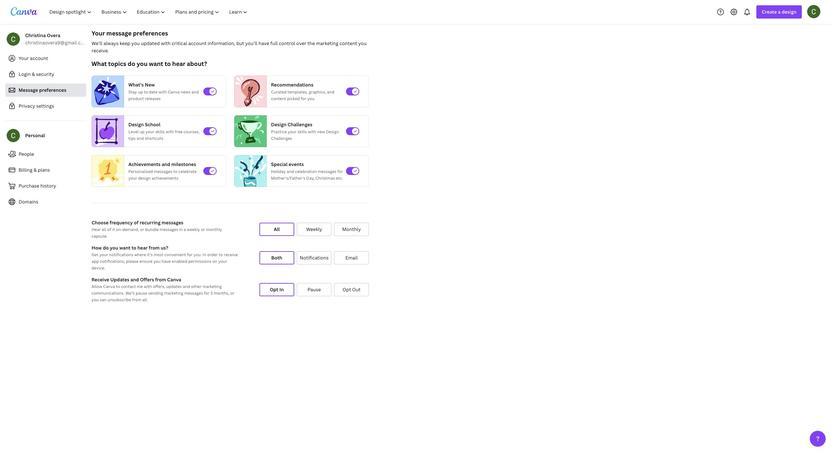 Task type: vqa. For each thing, say whether or not it's contained in the screenshot.


Task type: describe. For each thing, give the bounding box(es) containing it.
offers
[[140, 277, 154, 283]]

2 vertical spatial from
[[132, 297, 141, 303]]

special events holiday and celebration messages for mother's/father's day, christmas etc.
[[271, 161, 343, 181]]

design inside dropdown button
[[782, 9, 797, 15]]

etc.
[[336, 176, 343, 181]]

always
[[104, 40, 119, 46]]

domains link
[[5, 196, 86, 209]]

opt in
[[270, 287, 284, 293]]

to up the where
[[132, 245, 136, 251]]

and inside what's new stay up to date with canva news and product releases
[[192, 89, 199, 95]]

login
[[19, 71, 31, 77]]

security
[[36, 71, 54, 77]]

Both button
[[260, 252, 294, 265]]

to inside what's new stay up to date with canva news and product releases
[[144, 89, 148, 95]]

bundle
[[145, 227, 159, 233]]

purchase history
[[19, 183, 56, 189]]

receive
[[224, 252, 238, 258]]

do inside how do you want to hear from us? get your notifications where it's most convenient for you. in order to receive app notifications, please ensure you have enabled permissions on your device.
[[103, 245, 109, 251]]

recurring
[[140, 220, 161, 226]]

stay
[[128, 89, 137, 95]]

to inside receive updates and offers from canva allow canva to contact me with offers, updates and other marketing communications. we'll pause sending marketing messages for 3 months, or you can unsubscribe from all.
[[116, 284, 120, 290]]

holiday
[[271, 169, 286, 175]]

choose frequency of recurring messages hear all of it on-demand, or bundle messages in a weekly or monthly capsule.
[[92, 220, 222, 239]]

design for design challenges
[[271, 121, 287, 128]]

Email button
[[334, 252, 369, 265]]

message preferences
[[19, 87, 66, 93]]

weekly
[[187, 227, 200, 233]]

permissions
[[188, 259, 212, 265]]

design for design school
[[128, 121, 144, 128]]

2 vertical spatial marketing
[[164, 291, 183, 296]]

receive updates and offers from canva allow canva to contact me with offers, updates and other marketing communications. we'll pause sending marketing messages for 3 months, or you can unsubscribe from all.
[[92, 277, 235, 303]]

please
[[126, 259, 139, 265]]

releases
[[145, 96, 161, 102]]

a inside dropdown button
[[778, 9, 781, 15]]

messages inside achievements and milestones personalized messages to celebrate your design achievements
[[154, 169, 172, 175]]

mother's/father's
[[271, 176, 306, 181]]

events
[[289, 161, 304, 168]]

weekly
[[306, 226, 322, 233]]

Monthly button
[[334, 223, 369, 236]]

graphics,
[[309, 89, 326, 95]]

Opt In button
[[260, 283, 294, 297]]

special
[[271, 161, 288, 168]]

curated
[[271, 89, 287, 95]]

up for design
[[140, 129, 145, 135]]

christinaovera9@gmail.com
[[25, 40, 88, 46]]

other
[[191, 284, 202, 290]]

it's
[[147, 252, 153, 258]]

design school level up your skills with free courses, tips and shortcuts
[[128, 121, 200, 141]]

design inside achievements and milestones personalized messages to celebrate your design achievements
[[138, 176, 151, 181]]

but
[[237, 40, 244, 46]]

tips
[[128, 136, 136, 141]]

christina
[[25, 32, 46, 39]]

app
[[92, 259, 99, 265]]

achievements and milestones personalized messages to celebrate your design achievements
[[128, 161, 197, 181]]

templates,
[[288, 89, 308, 95]]

we'll inside your message preferences we'll always keep you updated with critical account information, but you'll have full control over the marketing content you receive.
[[92, 40, 102, 46]]

skills inside design school level up your skills with free courses, tips and shortcuts
[[155, 129, 165, 135]]

all
[[274, 226, 280, 233]]

your message preferences we'll always keep you updated with critical account information, but you'll have full control over the marketing content you receive.
[[92, 29, 367, 54]]

critical
[[172, 40, 187, 46]]

Notifications button
[[297, 252, 332, 265]]

courses,
[[184, 129, 200, 135]]

pause
[[136, 291, 147, 296]]

to right order
[[219, 252, 223, 258]]

ensure
[[140, 259, 153, 265]]

from inside how do you want to hear from us? get your notifications where it's most convenient for you. in order to receive app notifications, please ensure you have enabled permissions on your device.
[[149, 245, 160, 251]]

& for login
[[32, 71, 35, 77]]

messages inside receive updates and offers from canva allow canva to contact me with offers, updates and other marketing communications. we'll pause sending marketing messages for 3 months, or you can unsubscribe from all.
[[184, 291, 203, 296]]

design challenges practice your skills with new design challenges
[[271, 121, 339, 141]]

receive.
[[92, 47, 109, 54]]

you inside the recommendations curated templates, graphics, and content picked for you
[[308, 96, 315, 102]]

updates
[[166, 284, 182, 290]]

recommendations curated templates, graphics, and content picked for you
[[271, 82, 335, 102]]

have inside your message preferences we'll always keep you updated with critical account information, but you'll have full control over the marketing content you receive.
[[259, 40, 269, 46]]

account inside your account link
[[30, 55, 48, 61]]

pause
[[308, 287, 321, 293]]

new
[[145, 82, 155, 88]]

updated
[[141, 40, 160, 46]]

news
[[181, 89, 191, 95]]

create a design
[[762, 9, 797, 15]]

0 vertical spatial of
[[134, 220, 139, 226]]

want inside how do you want to hear from us? get your notifications where it's most convenient for you. in order to receive app notifications, please ensure you have enabled permissions on your device.
[[119, 245, 130, 251]]

history
[[40, 183, 56, 189]]

topic image for what's new
[[92, 76, 121, 108]]

milestones
[[171, 161, 196, 168]]

on
[[212, 259, 217, 265]]

& for billing
[[34, 167, 37, 173]]

hear inside how do you want to hear from us? get your notifications where it's most convenient for you. in order to receive app notifications, please ensure you have enabled permissions on your device.
[[137, 245, 148, 251]]

both
[[271, 255, 282, 261]]

with inside 'design challenges practice your skills with new design challenges'
[[308, 129, 316, 135]]

information,
[[208, 40, 235, 46]]

Opt Out button
[[334, 283, 369, 297]]

what's new stay up to date with canva news and product releases
[[128, 82, 199, 102]]

with inside design school level up your skills with free courses, tips and shortcuts
[[166, 129, 174, 135]]

opt for opt out
[[343, 287, 351, 293]]

updates
[[110, 277, 129, 283]]

0 horizontal spatial of
[[107, 227, 111, 233]]

billing
[[19, 167, 32, 173]]

what
[[92, 60, 107, 68]]

your account
[[19, 55, 48, 61]]

personal
[[25, 132, 45, 139]]

to inside achievements and milestones personalized messages to celebrate your design achievements
[[173, 169, 178, 175]]

notifications
[[109, 252, 133, 258]]

allow
[[92, 284, 102, 290]]

it
[[112, 227, 115, 233]]

create
[[762, 9, 777, 15]]

canva for canva
[[103, 284, 115, 290]]

convenient
[[165, 252, 186, 258]]

we'll inside receive updates and offers from canva allow canva to contact me with offers, updates and other marketing communications. we'll pause sending marketing messages for 3 months, or you can unsubscribe from all.
[[126, 291, 135, 296]]

All button
[[260, 223, 294, 236]]

what's
[[128, 82, 144, 88]]

communications.
[[92, 291, 125, 296]]

recommendations
[[271, 82, 314, 88]]

account inside your message preferences we'll always keep you updated with critical account information, but you'll have full control over the marketing content you receive.
[[188, 40, 207, 46]]

choose
[[92, 220, 109, 226]]

for inside receive updates and offers from canva allow canva to contact me with offers, updates and other marketing communications. we'll pause sending marketing messages for 3 months, or you can unsubscribe from all.
[[204, 291, 210, 296]]

keep
[[120, 40, 130, 46]]

for inside how do you want to hear from us? get your notifications where it's most convenient for you. in order to receive app notifications, please ensure you have enabled permissions on your device.
[[187, 252, 193, 258]]

and inside design school level up your skills with free courses, tips and shortcuts
[[137, 136, 144, 141]]

get
[[92, 252, 98, 258]]

content inside your message preferences we'll always keep you updated with critical account information, but you'll have full control over the marketing content you receive.
[[340, 40, 357, 46]]



Task type: locate. For each thing, give the bounding box(es) containing it.
top level navigation element
[[45, 5, 253, 19]]

1 vertical spatial preferences
[[39, 87, 66, 93]]

1 vertical spatial of
[[107, 227, 111, 233]]

canva inside what's new stay up to date with canva news and product releases
[[168, 89, 180, 95]]

we'll down contact
[[126, 291, 135, 296]]

topic image left personalized
[[92, 154, 124, 189]]

2 horizontal spatial marketing
[[316, 40, 339, 46]]

design up level
[[128, 121, 144, 128]]

preferences up updated
[[133, 29, 168, 37]]

up right stay
[[138, 89, 143, 95]]

hear left about? at the top
[[172, 60, 185, 68]]

sending
[[148, 291, 163, 296]]

in down both button
[[280, 287, 284, 293]]

messages left in
[[160, 227, 178, 233]]

marketing down updates
[[164, 291, 183, 296]]

skills left new in the left of the page
[[298, 129, 307, 135]]

product
[[128, 96, 144, 102]]

0 vertical spatial want
[[149, 60, 163, 68]]

opt left out
[[343, 287, 351, 293]]

0 horizontal spatial your
[[19, 55, 29, 61]]

preferences inside your message preferences we'll always keep you updated with critical account information, but you'll have full control over the marketing content you receive.
[[133, 29, 168, 37]]

on-
[[116, 227, 122, 233]]

your inside 'design challenges practice your skills with new design challenges'
[[288, 129, 297, 135]]

2 horizontal spatial or
[[230, 291, 235, 296]]

topic image left stay
[[92, 76, 121, 108]]

1 vertical spatial account
[[30, 55, 48, 61]]

to up what's new stay up to date with canva news and product releases
[[165, 60, 171, 68]]

full
[[271, 40, 278, 46]]

marketing up 3
[[203, 284, 222, 290]]

a right in
[[184, 227, 186, 233]]

messages
[[154, 169, 172, 175], [318, 169, 337, 175], [162, 220, 184, 226], [160, 227, 178, 233], [184, 291, 203, 296]]

1 vertical spatial content
[[271, 96, 286, 102]]

want down updated
[[149, 60, 163, 68]]

0 vertical spatial we'll
[[92, 40, 102, 46]]

unsubscribe
[[108, 297, 131, 303]]

1 skills from the left
[[155, 129, 165, 135]]

1 vertical spatial &
[[34, 167, 37, 173]]

all
[[102, 227, 106, 233]]

a right create
[[778, 9, 781, 15]]

2 opt from the left
[[343, 287, 351, 293]]

for inside special events holiday and celebration messages for mother's/father's day, christmas etc.
[[338, 169, 343, 175]]

your
[[92, 29, 105, 37], [19, 55, 29, 61]]

1 vertical spatial a
[[184, 227, 186, 233]]

with left critical
[[161, 40, 171, 46]]

you inside receive updates and offers from canva allow canva to contact me with offers, updates and other marketing communications. we'll pause sending marketing messages for 3 months, or you can unsubscribe from all.
[[92, 297, 99, 303]]

preferences down login & security link
[[39, 87, 66, 93]]

up for what's
[[138, 89, 143, 95]]

and up achievements
[[162, 161, 170, 168]]

1 vertical spatial challenges
[[271, 136, 292, 141]]

your for message
[[92, 29, 105, 37]]

1 horizontal spatial skills
[[298, 129, 307, 135]]

personalized
[[128, 169, 153, 175]]

topic image left tips at the left of the page
[[92, 116, 121, 147]]

content inside the recommendations curated templates, graphics, and content picked for you
[[271, 96, 286, 102]]

canva left news
[[168, 89, 180, 95]]

1 horizontal spatial we'll
[[126, 291, 135, 296]]

notifications
[[300, 255, 329, 261]]

0 vertical spatial in
[[203, 252, 206, 258]]

a
[[778, 9, 781, 15], [184, 227, 186, 233]]

and right news
[[192, 89, 199, 95]]

0 vertical spatial preferences
[[133, 29, 168, 37]]

0 vertical spatial &
[[32, 71, 35, 77]]

0 horizontal spatial skills
[[155, 129, 165, 135]]

marketing right the
[[316, 40, 339, 46]]

to
[[165, 60, 171, 68], [144, 89, 148, 95], [173, 169, 178, 175], [132, 245, 136, 251], [219, 252, 223, 258], [116, 284, 120, 290]]

0 vertical spatial canva
[[168, 89, 180, 95]]

for up "etc."
[[338, 169, 343, 175]]

new
[[317, 129, 325, 135]]

over
[[296, 40, 307, 46]]

message
[[106, 29, 132, 37]]

monthly
[[342, 226, 361, 233]]

0 horizontal spatial preferences
[[39, 87, 66, 93]]

you.
[[194, 252, 202, 258]]

do
[[128, 60, 135, 68], [103, 245, 109, 251]]

topics
[[108, 60, 126, 68]]

purchase
[[19, 183, 39, 189]]

and up mother's/father's
[[287, 169, 294, 175]]

opt down both button
[[270, 287, 278, 293]]

or right months,
[[230, 291, 235, 296]]

0 vertical spatial design
[[782, 9, 797, 15]]

christmas
[[316, 176, 335, 181]]

topic image for design challenges
[[235, 116, 264, 147]]

3
[[211, 291, 213, 296]]

0 vertical spatial marketing
[[316, 40, 339, 46]]

1 vertical spatial canva
[[167, 277, 181, 283]]

achievements
[[152, 176, 179, 181]]

topic image for design school
[[92, 116, 121, 147]]

do right how
[[103, 245, 109, 251]]

1 horizontal spatial design
[[271, 121, 287, 128]]

in inside button
[[280, 287, 284, 293]]

message
[[19, 87, 38, 93]]

design right new in the left of the page
[[326, 129, 339, 135]]

0 horizontal spatial content
[[271, 96, 286, 102]]

your right practice
[[288, 129, 297, 135]]

topic image left holiday
[[235, 154, 267, 189]]

and right graphics,
[[327, 89, 335, 95]]

demand,
[[122, 227, 139, 233]]

1 vertical spatial we'll
[[126, 291, 135, 296]]

us?
[[161, 245, 168, 251]]

0 horizontal spatial do
[[103, 245, 109, 251]]

0 vertical spatial challenges
[[288, 121, 313, 128]]

with down offers
[[144, 284, 152, 290]]

topic image left practice
[[235, 116, 264, 147]]

and inside achievements and milestones personalized messages to celebrate your design achievements
[[162, 161, 170, 168]]

opt inside button
[[270, 287, 278, 293]]

from up offers,
[[155, 277, 166, 283]]

how do you want to hear from us? get your notifications where it's most convenient for you. in order to receive app notifications, please ensure you have enabled permissions on your device.
[[92, 245, 238, 271]]

1 horizontal spatial design
[[782, 9, 797, 15]]

0 horizontal spatial hear
[[137, 245, 148, 251]]

hear
[[92, 227, 101, 233]]

you
[[131, 40, 140, 46], [358, 40, 367, 46], [137, 60, 148, 68], [308, 96, 315, 102], [110, 245, 118, 251], [154, 259, 161, 265], [92, 297, 99, 303]]

about?
[[187, 60, 207, 68]]

opt for opt in
[[270, 287, 278, 293]]

people
[[19, 151, 34, 157]]

challenges down picked
[[288, 121, 313, 128]]

or inside receive updates and offers from canva allow canva to contact me with offers, updates and other marketing communications. we'll pause sending marketing messages for 3 months, or you can unsubscribe from all.
[[230, 291, 235, 296]]

topic image left curated
[[235, 76, 264, 108]]

and inside the recommendations curated templates, graphics, and content picked for you
[[327, 89, 335, 95]]

1 horizontal spatial of
[[134, 220, 139, 226]]

0 vertical spatial hear
[[172, 60, 185, 68]]

your right 'on'
[[218, 259, 227, 265]]

for left 3
[[204, 291, 210, 296]]

all.
[[142, 297, 148, 303]]

domains
[[19, 199, 38, 205]]

messages inside special events holiday and celebration messages for mother's/father's day, christmas etc.
[[318, 169, 337, 175]]

messages up achievements
[[154, 169, 172, 175]]

achievements
[[128, 161, 161, 168]]

0 horizontal spatial design
[[138, 176, 151, 181]]

in
[[203, 252, 206, 258], [280, 287, 284, 293]]

up right level
[[140, 129, 145, 135]]

from down pause
[[132, 297, 141, 303]]

1 vertical spatial up
[[140, 129, 145, 135]]

day,
[[307, 176, 315, 181]]

for down templates,
[[301, 96, 307, 102]]

1 vertical spatial your
[[19, 55, 29, 61]]

1 opt from the left
[[270, 287, 278, 293]]

messages up in
[[162, 220, 184, 226]]

have
[[259, 40, 269, 46], [162, 259, 171, 265]]

opt inside button
[[343, 287, 351, 293]]

0 horizontal spatial we'll
[[92, 40, 102, 46]]

privacy settings link
[[5, 100, 86, 113]]

create a design button
[[757, 5, 802, 19]]

1 horizontal spatial have
[[259, 40, 269, 46]]

with inside what's new stay up to date with canva news and product releases
[[159, 89, 167, 95]]

in right you.
[[203, 252, 206, 258]]

in inside how do you want to hear from us? get your notifications where it's most convenient for you. in order to receive app notifications, please ensure you have enabled permissions on your device.
[[203, 252, 206, 258]]

design right create
[[782, 9, 797, 15]]

or left bundle on the bottom left of page
[[140, 227, 144, 233]]

we'll up receive.
[[92, 40, 102, 46]]

1 vertical spatial do
[[103, 245, 109, 251]]

1 vertical spatial have
[[162, 259, 171, 265]]

where
[[134, 252, 146, 258]]

0 horizontal spatial account
[[30, 55, 48, 61]]

1 vertical spatial want
[[119, 245, 130, 251]]

notifications,
[[100, 259, 125, 265]]

canva up updates
[[167, 277, 181, 283]]

1 vertical spatial hear
[[137, 245, 148, 251]]

& right login
[[32, 71, 35, 77]]

your account link
[[5, 52, 86, 65]]

and inside special events holiday and celebration messages for mother's/father's day, christmas etc.
[[287, 169, 294, 175]]

for left you.
[[187, 252, 193, 258]]

& left plans
[[34, 167, 37, 173]]

have down most
[[162, 259, 171, 265]]

topic image for achievements and milestones
[[92, 154, 124, 189]]

your inside design school level up your skills with free courses, tips and shortcuts
[[146, 129, 154, 135]]

challenges
[[288, 121, 313, 128], [271, 136, 292, 141]]

or right weekly
[[201, 227, 205, 233]]

0 vertical spatial your
[[92, 29, 105, 37]]

up inside what's new stay up to date with canva news and product releases
[[138, 89, 143, 95]]

skills inside 'design challenges practice your skills with new design challenges'
[[298, 129, 307, 135]]

celebrate
[[179, 169, 197, 175]]

1 vertical spatial in
[[280, 287, 284, 293]]

and up me
[[131, 277, 139, 283]]

1 horizontal spatial content
[[340, 40, 357, 46]]

Weekly button
[[297, 223, 332, 236]]

to down updates
[[116, 284, 120, 290]]

1 vertical spatial design
[[138, 176, 151, 181]]

preferences
[[133, 29, 168, 37], [39, 87, 66, 93]]

messages down other
[[184, 291, 203, 296]]

0 vertical spatial content
[[340, 40, 357, 46]]

hear
[[172, 60, 185, 68], [137, 245, 148, 251]]

1 horizontal spatial hear
[[172, 60, 185, 68]]

your inside your message preferences we'll always keep you updated with critical account information, but you'll have full control over the marketing content you receive.
[[92, 29, 105, 37]]

your inside achievements and milestones personalized messages to celebrate your design achievements
[[128, 176, 137, 181]]

of
[[134, 220, 139, 226], [107, 227, 111, 233]]

design
[[782, 9, 797, 15], [138, 176, 151, 181]]

to down milestones
[[173, 169, 178, 175]]

of left it
[[107, 227, 111, 233]]

1 horizontal spatial in
[[280, 287, 284, 293]]

opt out
[[343, 287, 361, 293]]

christina overa image
[[808, 5, 821, 18]]

a inside choose frequency of recurring messages hear all of it on-demand, or bundle messages in a weekly or monthly capsule.
[[184, 227, 186, 233]]

with inside receive updates and offers from canva allow canva to contact me with offers, updates and other marketing communications. we'll pause sending marketing messages for 3 months, or you can unsubscribe from all.
[[144, 284, 152, 290]]

0 horizontal spatial marketing
[[164, 291, 183, 296]]

1 vertical spatial from
[[155, 277, 166, 283]]

control
[[279, 40, 295, 46]]

your down personalized
[[128, 176, 137, 181]]

receive
[[92, 277, 109, 283]]

2 horizontal spatial design
[[326, 129, 339, 135]]

topic image for recommendations
[[235, 76, 264, 108]]

from up it's
[[149, 245, 160, 251]]

christina overa christinaovera9@gmail.com
[[25, 32, 88, 46]]

have left full
[[259, 40, 269, 46]]

and left other
[[183, 284, 190, 290]]

1 horizontal spatial want
[[149, 60, 163, 68]]

with left new in the left of the page
[[308, 129, 316, 135]]

school
[[145, 121, 161, 128]]

we'll
[[92, 40, 102, 46], [126, 291, 135, 296]]

design down personalized
[[138, 176, 151, 181]]

0 horizontal spatial want
[[119, 245, 130, 251]]

plans
[[38, 167, 50, 173]]

1 horizontal spatial preferences
[[133, 29, 168, 37]]

your right get
[[99, 252, 108, 258]]

0 horizontal spatial or
[[140, 227, 144, 233]]

0 horizontal spatial in
[[203, 252, 206, 258]]

want up notifications
[[119, 245, 130, 251]]

messages up christmas
[[318, 169, 337, 175]]

your down the school
[[146, 129, 154, 135]]

for inside the recommendations curated templates, graphics, and content picked for you
[[301, 96, 307, 102]]

canva for date
[[168, 89, 180, 95]]

free
[[175, 129, 183, 135]]

date
[[149, 89, 158, 95]]

2 skills from the left
[[298, 129, 307, 135]]

up inside design school level up your skills with free courses, tips and shortcuts
[[140, 129, 145, 135]]

design inside design school level up your skills with free courses, tips and shortcuts
[[128, 121, 144, 128]]

0 vertical spatial a
[[778, 9, 781, 15]]

with left free
[[166, 129, 174, 135]]

and right tips at the left of the page
[[137, 136, 144, 141]]

canva up the communications.
[[103, 284, 115, 290]]

marketing
[[316, 40, 339, 46], [203, 284, 222, 290], [164, 291, 183, 296]]

0 vertical spatial do
[[128, 60, 135, 68]]

1 horizontal spatial do
[[128, 60, 135, 68]]

account right critical
[[188, 40, 207, 46]]

your for account
[[19, 55, 29, 61]]

with inside your message preferences we'll always keep you updated with critical account information, but you'll have full control over the marketing content you receive.
[[161, 40, 171, 46]]

1 vertical spatial marketing
[[203, 284, 222, 290]]

1 horizontal spatial marketing
[[203, 284, 222, 290]]

your up always
[[92, 29, 105, 37]]

0 vertical spatial account
[[188, 40, 207, 46]]

marketing inside your message preferences we'll always keep you updated with critical account information, but you'll have full control over the marketing content you receive.
[[316, 40, 339, 46]]

the
[[308, 40, 315, 46]]

0 vertical spatial from
[[149, 245, 160, 251]]

your up login
[[19, 55, 29, 61]]

1 horizontal spatial or
[[201, 227, 205, 233]]

1 horizontal spatial account
[[188, 40, 207, 46]]

how
[[92, 245, 102, 251]]

0 vertical spatial have
[[259, 40, 269, 46]]

0 horizontal spatial a
[[184, 227, 186, 233]]

topic image
[[92, 76, 121, 108], [235, 76, 264, 108], [92, 116, 121, 147], [235, 116, 264, 147], [92, 154, 124, 189], [235, 154, 267, 189]]

email
[[346, 255, 358, 261]]

0 vertical spatial up
[[138, 89, 143, 95]]

1 horizontal spatial opt
[[343, 287, 351, 293]]

challenges down practice
[[271, 136, 292, 141]]

topic image for special events
[[235, 154, 267, 189]]

to left the date
[[144, 89, 148, 95]]

0 horizontal spatial design
[[128, 121, 144, 128]]

hear up the where
[[137, 245, 148, 251]]

1 horizontal spatial a
[[778, 9, 781, 15]]

design up practice
[[271, 121, 287, 128]]

have inside how do you want to hear from us? get your notifications where it's most convenient for you. in order to receive app notifications, please ensure you have enabled permissions on your device.
[[162, 259, 171, 265]]

0 horizontal spatial opt
[[270, 287, 278, 293]]

with
[[161, 40, 171, 46], [159, 89, 167, 95], [166, 129, 174, 135], [308, 129, 316, 135], [144, 284, 152, 290]]

device.
[[92, 266, 105, 271]]

settings
[[36, 103, 54, 109]]

me
[[137, 284, 143, 290]]

with right the date
[[159, 89, 167, 95]]

skills up shortcuts
[[155, 129, 165, 135]]

Pause button
[[297, 283, 332, 297]]

2 vertical spatial canva
[[103, 284, 115, 290]]

or
[[140, 227, 144, 233], [201, 227, 205, 233], [230, 291, 235, 296]]

1 horizontal spatial your
[[92, 29, 105, 37]]

0 horizontal spatial have
[[162, 259, 171, 265]]

do right topics
[[128, 60, 135, 68]]

of up demand,
[[134, 220, 139, 226]]

account up login & security
[[30, 55, 48, 61]]



